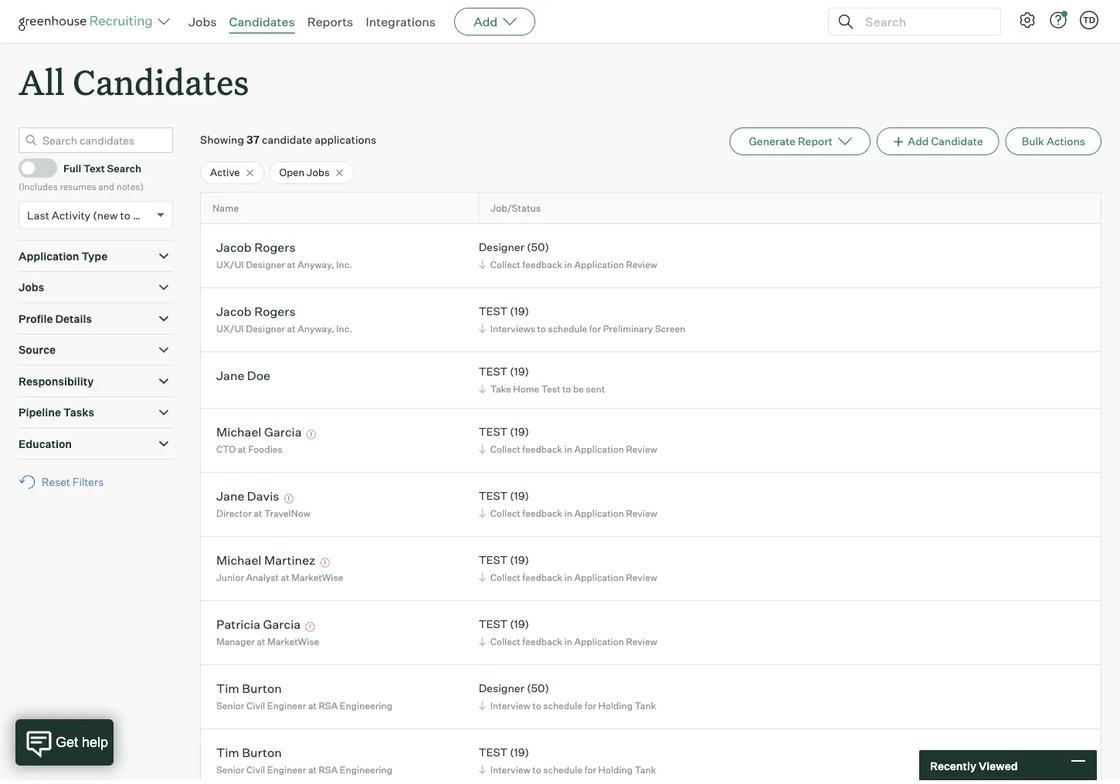 Task type: describe. For each thing, give the bounding box(es) containing it.
davis
[[247, 488, 279, 504]]

jacob for designer
[[216, 239, 252, 255]]

bulk actions
[[1022, 135, 1086, 148]]

cto
[[216, 443, 236, 455]]

applications
[[315, 133, 377, 147]]

showing
[[200, 133, 244, 147]]

take
[[491, 383, 511, 395]]

td button
[[1077, 8, 1102, 32]]

junior analyst at marketwise
[[216, 572, 344, 583]]

education
[[19, 437, 72, 451]]

in for michael martinez
[[565, 572, 573, 583]]

application type
[[19, 249, 108, 263]]

interviews to schedule for preliminary screen link
[[477, 321, 690, 336]]

designer (50) collect feedback in application review
[[479, 241, 658, 270]]

tim burton link for test (19)
[[216, 745, 282, 763]]

ux/ui for designer (50)
[[216, 259, 244, 270]]

patricia
[[216, 617, 261, 632]]

add candidate
[[908, 135, 984, 148]]

(19) for manager at marketwise
[[510, 618, 529, 631]]

anyway, for designer
[[298, 259, 334, 270]]

holding for (50)
[[599, 700, 633, 712]]

jane davis
[[216, 488, 279, 504]]

(includes
[[19, 181, 58, 192]]

open
[[279, 166, 305, 179]]

for inside test (19) interview to schedule for holding tank
[[585, 764, 597, 776]]

manager at marketwise
[[216, 636, 319, 647]]

interviews
[[491, 323, 535, 334]]

details
[[55, 312, 92, 326]]

candidates link
[[229, 14, 295, 29]]

add button
[[455, 8, 536, 36]]

test (19) collect feedback in application review for michael garcia
[[479, 425, 658, 455]]

senior for test (19)
[[216, 764, 245, 776]]

collect feedback in application review link for michael martinez
[[477, 570, 661, 585]]

collect for patricia garcia
[[491, 636, 521, 647]]

jacob rogers link for designer
[[216, 239, 296, 257]]

and
[[98, 181, 114, 192]]

tim burton senior civil engineer at rsa engineering for test (19)
[[216, 745, 393, 776]]

jane for jane davis
[[216, 488, 245, 504]]

test (19) take home test to be sent
[[479, 365, 605, 395]]

1 vertical spatial marketwise
[[267, 636, 319, 647]]

designer inside designer (50) collect feedback in application review
[[479, 241, 525, 254]]

0 vertical spatial marketwise
[[292, 572, 344, 583]]

0 vertical spatial jobs
[[189, 14, 217, 29]]

type
[[81, 249, 108, 263]]

martinez
[[264, 552, 316, 568]]

michael garcia
[[216, 424, 302, 440]]

generate report
[[749, 135, 833, 148]]

test
[[542, 383, 561, 395]]

(19) inside test (19) take home test to be sent
[[510, 365, 529, 378]]

test (19) interview to schedule for holding tank
[[479, 746, 656, 776]]

old)
[[133, 208, 153, 222]]

pipeline
[[19, 406, 61, 419]]

michael for michael martinez
[[216, 552, 262, 568]]

tim for test (19)
[[216, 745, 239, 760]]

home
[[513, 383, 540, 395]]

review for michael garcia
[[626, 443, 658, 455]]

full text search (includes resumes and notes)
[[19, 162, 144, 192]]

director
[[216, 508, 252, 519]]

last activity (new to old) option
[[27, 208, 153, 222]]

(new
[[93, 208, 118, 222]]

feedback for jane davis
[[523, 508, 563, 519]]

add candidate link
[[877, 128, 1000, 156]]

jacob for test
[[216, 304, 252, 319]]

bulk actions link
[[1006, 128, 1102, 156]]

showing 37 candidate applications
[[200, 133, 377, 147]]

feedback for patricia garcia
[[523, 636, 563, 647]]

rsa for designer (50)
[[319, 700, 338, 712]]

holding for (19)
[[599, 764, 633, 776]]

(50) for jacob rogers
[[527, 241, 549, 254]]

patricia garcia link
[[216, 617, 301, 634]]

designer (50) interview to schedule for holding tank
[[479, 682, 656, 712]]

burton for test (19)
[[242, 745, 282, 760]]

jane davis has been in application review for more than 5 days image
[[282, 494, 296, 504]]

be
[[573, 383, 584, 395]]

viewed
[[979, 759, 1018, 773]]

engineering for test (19)
[[340, 764, 393, 776]]

michael martinez has been in application review for more than 5 days image
[[318, 559, 332, 568]]

tank for (19)
[[635, 764, 656, 776]]

review for jane davis
[[626, 508, 658, 519]]

test (19) interviews to schedule for preliminary screen
[[479, 305, 686, 334]]

td button
[[1081, 11, 1099, 29]]

engineering for designer (50)
[[340, 700, 393, 712]]

michael garcia has been in application review for more than 5 days image
[[305, 430, 318, 440]]

integrations
[[366, 14, 436, 29]]

actions
[[1047, 135, 1086, 148]]

test (19) collect feedback in application review for patricia garcia
[[479, 618, 658, 647]]

burton for designer (50)
[[242, 681, 282, 696]]

feedback inside designer (50) collect feedback in application review
[[523, 259, 563, 270]]

rsa for test (19)
[[319, 764, 338, 776]]

to for test (19) interview to schedule for holding tank
[[533, 764, 542, 776]]

(19) inside test (19) interview to schedule for holding tank
[[510, 746, 529, 760]]

application for michael martinez
[[575, 572, 624, 583]]

foodies
[[248, 443, 283, 455]]

job/status
[[491, 202, 541, 214]]

director at travelnow
[[216, 508, 311, 519]]

manager
[[216, 636, 255, 647]]

preliminary
[[603, 323, 653, 334]]

michael martinez link
[[216, 552, 316, 570]]

in inside designer (50) collect feedback in application review
[[565, 259, 573, 270]]

sent
[[586, 383, 605, 395]]

schedule inside test (19) interview to schedule for holding tank
[[544, 764, 583, 776]]

candidate
[[262, 133, 312, 147]]

test inside test (19) interview to schedule for holding tank
[[479, 746, 508, 760]]

doe
[[247, 368, 271, 383]]

inc. for designer (50)
[[336, 259, 352, 270]]

interview for test
[[491, 764, 531, 776]]

patricia garcia
[[216, 617, 301, 632]]

collect for jane davis
[[491, 508, 521, 519]]

1 collect feedback in application review link from the top
[[477, 257, 661, 272]]

recently
[[931, 759, 977, 773]]

rogers for designer
[[254, 239, 296, 255]]

application for michael garcia
[[575, 443, 624, 455]]

in for patricia garcia
[[565, 636, 573, 647]]

bulk
[[1022, 135, 1045, 148]]

application for jane davis
[[575, 508, 624, 519]]

profile
[[19, 312, 53, 326]]

for for rogers
[[590, 323, 601, 334]]

reports
[[307, 14, 354, 29]]

add for add
[[474, 14, 498, 29]]

anyway, for test
[[298, 323, 334, 334]]

garcia for patricia garcia
[[263, 617, 301, 632]]

activity
[[52, 208, 91, 222]]

jane doe
[[216, 368, 271, 383]]

analyst
[[246, 572, 279, 583]]

2 horizontal spatial jobs
[[307, 166, 330, 179]]



Task type: vqa. For each thing, say whether or not it's contained in the screenshot.


Task type: locate. For each thing, give the bounding box(es) containing it.
4 test (19) collect feedback in application review from the top
[[479, 618, 658, 647]]

0 vertical spatial senior
[[216, 700, 245, 712]]

1 jacob rogers link from the top
[[216, 239, 296, 257]]

Search text field
[[862, 10, 987, 33]]

4 test from the top
[[479, 489, 508, 503]]

2 holding from the top
[[599, 764, 633, 776]]

jacob rogers link up doe
[[216, 304, 296, 321]]

senior
[[216, 700, 245, 712], [216, 764, 245, 776]]

test (19) collect feedback in application review
[[479, 425, 658, 455], [479, 489, 658, 519], [479, 554, 658, 583], [479, 618, 658, 647]]

garcia inside patricia garcia "link"
[[263, 617, 301, 632]]

candidates right jobs link
[[229, 14, 295, 29]]

1 collect from the top
[[491, 259, 521, 270]]

full
[[63, 162, 81, 174]]

2 michael from the top
[[216, 552, 262, 568]]

1 michael from the top
[[216, 424, 262, 440]]

(19) for junior analyst at marketwise
[[510, 554, 529, 567]]

jacob rogers link down name
[[216, 239, 296, 257]]

0 vertical spatial tank
[[635, 700, 656, 712]]

tim burton link for designer (50)
[[216, 681, 282, 698]]

1 interview to schedule for holding tank link from the top
[[477, 698, 660, 713]]

(19) for cto at foodies
[[510, 425, 529, 439]]

2 tim burton senior civil engineer at rsa engineering from the top
[[216, 745, 393, 776]]

4 (19) from the top
[[510, 489, 529, 503]]

(19) for ux/ui designer at anyway, inc.
[[510, 305, 529, 318]]

marketwise
[[292, 572, 344, 583], [267, 636, 319, 647]]

1 jacob from the top
[[216, 239, 252, 255]]

pipeline tasks
[[19, 406, 94, 419]]

(19) inside 'test (19) interviews to schedule for preliminary screen'
[[510, 305, 529, 318]]

0 vertical spatial rogers
[[254, 239, 296, 255]]

recently viewed
[[931, 759, 1018, 773]]

to inside test (19) interview to schedule for holding tank
[[533, 764, 542, 776]]

ux/ui up jane doe
[[216, 323, 244, 334]]

1 civil from the top
[[247, 700, 265, 712]]

2 jacob rogers ux/ui designer at anyway, inc. from the top
[[216, 304, 352, 334]]

3 test (19) collect feedback in application review from the top
[[479, 554, 658, 583]]

(50) inside designer (50) collect feedback in application review
[[527, 241, 549, 254]]

0 vertical spatial michael
[[216, 424, 262, 440]]

garcia up foodies
[[264, 424, 302, 440]]

2 review from the top
[[626, 443, 658, 455]]

1 vertical spatial jobs
[[307, 166, 330, 179]]

take home test to be sent link
[[477, 382, 609, 396]]

review
[[626, 259, 658, 270], [626, 443, 658, 455], [626, 508, 658, 519], [626, 572, 658, 583], [626, 636, 658, 647]]

in for michael garcia
[[565, 443, 573, 455]]

2 vertical spatial jobs
[[19, 281, 44, 294]]

2 jane from the top
[[216, 488, 245, 504]]

michael for michael garcia
[[216, 424, 262, 440]]

test inside 'test (19) interviews to schedule for preliminary screen'
[[479, 305, 508, 318]]

civil for test (19)
[[247, 764, 265, 776]]

5 in from the top
[[565, 636, 573, 647]]

marketwise down michael martinez has been in application review for more than 5 days icon
[[292, 572, 344, 583]]

3 in from the top
[[565, 508, 573, 519]]

holding inside test (19) interview to schedule for holding tank
[[599, 764, 633, 776]]

application for patricia garcia
[[575, 636, 624, 647]]

inc.
[[336, 259, 352, 270], [336, 323, 352, 334]]

1 test from the top
[[479, 305, 508, 318]]

2 interview from the top
[[491, 764, 531, 776]]

interview for designer
[[491, 700, 531, 712]]

1 vertical spatial tim burton senior civil engineer at rsa engineering
[[216, 745, 393, 776]]

37
[[247, 133, 260, 147]]

1 interview from the top
[[491, 700, 531, 712]]

michael inside michael martinez link
[[216, 552, 262, 568]]

ux/ui down name
[[216, 259, 244, 270]]

tim for designer (50)
[[216, 681, 239, 696]]

collect for michael martinez
[[491, 572, 521, 583]]

filters
[[73, 475, 104, 489]]

schedule inside the 'designer (50) interview to schedule for holding tank'
[[544, 700, 583, 712]]

marketwise down patricia garcia has been in application review for more than 5 days image at the bottom
[[267, 636, 319, 647]]

candidate reports are now available! apply filters and select "view in app" element
[[730, 128, 871, 156]]

3 collect feedback in application review link from the top
[[477, 506, 661, 521]]

2 anyway, from the top
[[298, 323, 334, 334]]

5 review from the top
[[626, 636, 658, 647]]

0 vertical spatial tim burton link
[[216, 681, 282, 698]]

schedule down the 'designer (50) interview to schedule for holding tank'
[[544, 764, 583, 776]]

designer
[[479, 241, 525, 254], [246, 259, 285, 270], [246, 323, 285, 334], [479, 682, 525, 695]]

last activity (new to old)
[[27, 208, 153, 222]]

1 vertical spatial schedule
[[544, 700, 583, 712]]

jobs link
[[189, 14, 217, 29]]

1 rsa from the top
[[319, 700, 338, 712]]

collect feedback in application review link for jane davis
[[477, 506, 661, 521]]

1 inc. from the top
[[336, 259, 352, 270]]

jane up director
[[216, 488, 245, 504]]

1 test (19) collect feedback in application review from the top
[[479, 425, 658, 455]]

tank inside test (19) interview to schedule for holding tank
[[635, 764, 656, 776]]

3 feedback from the top
[[523, 508, 563, 519]]

7 (19) from the top
[[510, 746, 529, 760]]

garcia inside michael garcia link
[[264, 424, 302, 440]]

application
[[19, 249, 79, 263], [575, 259, 624, 270], [575, 443, 624, 455], [575, 508, 624, 519], [575, 572, 624, 583], [575, 636, 624, 647]]

all candidates
[[19, 59, 249, 104]]

1 in from the top
[[565, 259, 573, 270]]

4 in from the top
[[565, 572, 573, 583]]

2 test (19) collect feedback in application review from the top
[[479, 489, 658, 519]]

travelnow
[[264, 508, 311, 519]]

rogers for test
[[254, 304, 296, 319]]

3 collect from the top
[[491, 508, 521, 519]]

jane davis link
[[216, 488, 279, 506]]

ux/ui for test (19)
[[216, 323, 244, 334]]

text
[[83, 162, 105, 174]]

1 anyway, from the top
[[298, 259, 334, 270]]

4 feedback from the top
[[523, 572, 563, 583]]

1 tim burton link from the top
[[216, 681, 282, 698]]

michael garcia link
[[216, 424, 302, 442]]

2 tim from the top
[[216, 745, 239, 760]]

Search candidates field
[[19, 128, 173, 153]]

5 test from the top
[[479, 554, 508, 567]]

jacob rogers link for test
[[216, 304, 296, 321]]

tank for (50)
[[635, 700, 656, 712]]

jane inside jane davis link
[[216, 488, 245, 504]]

garcia up manager at marketwise
[[263, 617, 301, 632]]

michael martinez
[[216, 552, 316, 568]]

1 rogers from the top
[[254, 239, 296, 255]]

schedule right interviews
[[548, 323, 588, 334]]

1 vertical spatial for
[[585, 700, 597, 712]]

4 collect feedback in application review link from the top
[[477, 570, 661, 585]]

review for michael martinez
[[626, 572, 658, 583]]

name
[[213, 202, 239, 214]]

2 inc. from the top
[[336, 323, 352, 334]]

2 collect from the top
[[491, 443, 521, 455]]

notes)
[[116, 181, 144, 192]]

michael inside michael garcia link
[[216, 424, 262, 440]]

generate
[[749, 135, 796, 148]]

1 burton from the top
[[242, 681, 282, 696]]

0 vertical spatial burton
[[242, 681, 282, 696]]

interview to schedule for holding tank link
[[477, 698, 660, 713], [477, 763, 660, 777]]

0 vertical spatial holding
[[599, 700, 633, 712]]

jane for jane doe
[[216, 368, 245, 383]]

jobs up the profile
[[19, 281, 44, 294]]

jacob rogers ux/ui designer at anyway, inc. for designer
[[216, 239, 352, 270]]

6 test from the top
[[479, 618, 508, 631]]

1 vertical spatial inc.
[[336, 323, 352, 334]]

interview to schedule for holding tank link for designer (50)
[[477, 698, 660, 713]]

responsibility
[[19, 375, 94, 388]]

collect inside designer (50) collect feedback in application review
[[491, 259, 521, 270]]

add inside 'add candidate' link
[[908, 135, 929, 148]]

engineer for test (19)
[[267, 764, 306, 776]]

schedule for rogers
[[548, 323, 588, 334]]

1 vertical spatial civil
[[247, 764, 265, 776]]

2 rogers from the top
[[254, 304, 296, 319]]

schedule for burton
[[544, 700, 583, 712]]

for inside the 'designer (50) interview to schedule for holding tank'
[[585, 700, 597, 712]]

jane inside jane doe link
[[216, 368, 245, 383]]

screen
[[655, 323, 686, 334]]

engineer for designer (50)
[[267, 700, 306, 712]]

reset
[[42, 475, 70, 489]]

0 horizontal spatial jobs
[[19, 281, 44, 294]]

(50)
[[527, 241, 549, 254], [527, 682, 549, 695]]

to inside 'test (19) interviews to schedule for preliminary screen'
[[537, 323, 546, 334]]

1 ux/ui from the top
[[216, 259, 244, 270]]

test for junior analyst at marketwise
[[479, 554, 508, 567]]

1 jacob rogers ux/ui designer at anyway, inc. from the top
[[216, 239, 352, 270]]

0 vertical spatial engineering
[[340, 700, 393, 712]]

jobs left candidates link
[[189, 14, 217, 29]]

0 vertical spatial jacob rogers link
[[216, 239, 296, 257]]

test inside test (19) take home test to be sent
[[479, 365, 508, 378]]

0 horizontal spatial add
[[474, 14, 498, 29]]

to inside the 'designer (50) interview to schedule for holding tank'
[[533, 700, 542, 712]]

feedback for michael garcia
[[523, 443, 563, 455]]

1 horizontal spatial add
[[908, 135, 929, 148]]

candidates down jobs link
[[73, 59, 249, 104]]

tim burton senior civil engineer at rsa engineering for designer (50)
[[216, 681, 393, 712]]

to
[[120, 208, 131, 222], [537, 323, 546, 334], [563, 383, 571, 395], [533, 700, 542, 712], [533, 764, 542, 776]]

1 vertical spatial anyway,
[[298, 323, 334, 334]]

1 vertical spatial engineering
[[340, 764, 393, 776]]

collect feedback in application review link for michael garcia
[[477, 442, 661, 457]]

anyway,
[[298, 259, 334, 270], [298, 323, 334, 334]]

review inside designer (50) collect feedback in application review
[[626, 259, 658, 270]]

holding inside the 'designer (50) interview to schedule for holding tank'
[[599, 700, 633, 712]]

collect
[[491, 259, 521, 270], [491, 443, 521, 455], [491, 508, 521, 519], [491, 572, 521, 583], [491, 636, 521, 647]]

2 (50) from the top
[[527, 682, 549, 695]]

1 (50) from the top
[[527, 241, 549, 254]]

engineer
[[267, 700, 306, 712], [267, 764, 306, 776]]

rogers
[[254, 239, 296, 255], [254, 304, 296, 319]]

5 (19) from the top
[[510, 554, 529, 567]]

1 vertical spatial add
[[908, 135, 929, 148]]

cto at foodies
[[216, 443, 283, 455]]

to for last activity (new to old)
[[120, 208, 131, 222]]

0 vertical spatial tim
[[216, 681, 239, 696]]

1 jane from the top
[[216, 368, 245, 383]]

senior for designer (50)
[[216, 700, 245, 712]]

4 review from the top
[[626, 572, 658, 583]]

all
[[19, 59, 65, 104]]

4 collect from the top
[[491, 572, 521, 583]]

michael up junior
[[216, 552, 262, 568]]

5 collect from the top
[[491, 636, 521, 647]]

profile details
[[19, 312, 92, 326]]

patricia garcia has been in application review for more than 5 days image
[[303, 623, 317, 632]]

1 engineering from the top
[[340, 700, 393, 712]]

jacob down name
[[216, 239, 252, 255]]

0 vertical spatial candidates
[[229, 14, 295, 29]]

0 vertical spatial for
[[590, 323, 601, 334]]

collect for michael garcia
[[491, 443, 521, 455]]

reset filters button
[[19, 468, 111, 497]]

michael up cto at foodies
[[216, 424, 262, 440]]

1 vertical spatial jane
[[216, 488, 245, 504]]

3 test from the top
[[479, 425, 508, 439]]

2 (19) from the top
[[510, 365, 529, 378]]

2 collect feedback in application review link from the top
[[477, 442, 661, 457]]

1 vertical spatial ux/ui
[[216, 323, 244, 334]]

tasks
[[63, 406, 94, 419]]

jobs right open
[[307, 166, 330, 179]]

1 vertical spatial garcia
[[263, 617, 301, 632]]

0 vertical spatial inc.
[[336, 259, 352, 270]]

holding
[[599, 700, 633, 712], [599, 764, 633, 776]]

1 (19) from the top
[[510, 305, 529, 318]]

1 vertical spatial holding
[[599, 764, 633, 776]]

for down the 'designer (50) interview to schedule for holding tank'
[[585, 764, 597, 776]]

resumes
[[60, 181, 96, 192]]

open jobs
[[279, 166, 330, 179]]

tank inside the 'designer (50) interview to schedule for holding tank'
[[635, 700, 656, 712]]

feedback
[[523, 259, 563, 270], [523, 443, 563, 455], [523, 508, 563, 519], [523, 572, 563, 583], [523, 636, 563, 647]]

reset filters
[[42, 475, 104, 489]]

1 vertical spatial rsa
[[319, 764, 338, 776]]

2 engineering from the top
[[340, 764, 393, 776]]

tim burton link
[[216, 681, 282, 698], [216, 745, 282, 763]]

schedule inside 'test (19) interviews to schedule for preliminary screen'
[[548, 323, 588, 334]]

test for cto at foodies
[[479, 425, 508, 439]]

jacob rogers ux/ui designer at anyway, inc. up doe
[[216, 304, 352, 334]]

feedback for michael martinez
[[523, 572, 563, 583]]

in for jane davis
[[565, 508, 573, 519]]

2 jacob from the top
[[216, 304, 252, 319]]

civil for designer (50)
[[247, 700, 265, 712]]

1 senior from the top
[[216, 700, 245, 712]]

reports link
[[307, 14, 354, 29]]

1 vertical spatial tim
[[216, 745, 239, 760]]

1 vertical spatial tank
[[635, 764, 656, 776]]

5 collect feedback in application review link from the top
[[477, 634, 661, 649]]

jane doe link
[[216, 368, 271, 385]]

2 engineer from the top
[[267, 764, 306, 776]]

collect feedback in application review link
[[477, 257, 661, 272], [477, 442, 661, 457], [477, 506, 661, 521], [477, 570, 661, 585], [477, 634, 661, 649]]

test (19) collect feedback in application review for jane davis
[[479, 489, 658, 519]]

review for patricia garcia
[[626, 636, 658, 647]]

1 vertical spatial senior
[[216, 764, 245, 776]]

for inside 'test (19) interviews to schedule for preliminary screen'
[[590, 323, 601, 334]]

3 review from the top
[[626, 508, 658, 519]]

2 interview to schedule for holding tank link from the top
[[477, 763, 660, 777]]

2 tim burton link from the top
[[216, 745, 282, 763]]

last
[[27, 208, 49, 222]]

2 feedback from the top
[[523, 443, 563, 455]]

(19)
[[510, 305, 529, 318], [510, 365, 529, 378], [510, 425, 529, 439], [510, 489, 529, 503], [510, 554, 529, 567], [510, 618, 529, 631], [510, 746, 529, 760]]

0 vertical spatial jane
[[216, 368, 245, 383]]

td
[[1084, 15, 1096, 25]]

schedule
[[548, 323, 588, 334], [544, 700, 583, 712], [544, 764, 583, 776]]

tim
[[216, 681, 239, 696], [216, 745, 239, 760]]

1 vertical spatial tim burton link
[[216, 745, 282, 763]]

0 vertical spatial add
[[474, 14, 498, 29]]

greenhouse recruiting image
[[19, 12, 158, 31]]

0 vertical spatial anyway,
[[298, 259, 334, 270]]

search
[[107, 162, 141, 174]]

1 vertical spatial rogers
[[254, 304, 296, 319]]

source
[[19, 343, 56, 357]]

add
[[474, 14, 498, 29], [908, 135, 929, 148]]

1 vertical spatial michael
[[216, 552, 262, 568]]

0 vertical spatial garcia
[[264, 424, 302, 440]]

0 vertical spatial rsa
[[319, 700, 338, 712]]

0 vertical spatial tim burton senior civil engineer at rsa engineering
[[216, 681, 393, 712]]

1 vertical spatial candidates
[[73, 59, 249, 104]]

1 horizontal spatial jobs
[[189, 14, 217, 29]]

5 feedback from the top
[[523, 636, 563, 647]]

test for manager at marketwise
[[479, 618, 508, 631]]

(50) inside the 'designer (50) interview to schedule for holding tank'
[[527, 682, 549, 695]]

configure image
[[1019, 11, 1037, 29]]

2 vertical spatial schedule
[[544, 764, 583, 776]]

civil
[[247, 700, 265, 712], [247, 764, 265, 776]]

2 vertical spatial for
[[585, 764, 597, 776]]

collect feedback in application review link for patricia garcia
[[477, 634, 661, 649]]

generate report button
[[730, 128, 871, 156]]

for left preliminary
[[590, 323, 601, 334]]

for up test (19) interview to schedule for holding tank
[[585, 700, 597, 712]]

interview inside the 'designer (50) interview to schedule for holding tank'
[[491, 700, 531, 712]]

jacob rogers ux/ui designer at anyway, inc.
[[216, 239, 352, 270], [216, 304, 352, 334]]

1 review from the top
[[626, 259, 658, 270]]

to inside test (19) take home test to be sent
[[563, 383, 571, 395]]

0 vertical spatial jacob rogers ux/ui designer at anyway, inc.
[[216, 239, 352, 270]]

1 vertical spatial interview
[[491, 764, 531, 776]]

0 vertical spatial jacob
[[216, 239, 252, 255]]

2 test from the top
[[479, 365, 508, 378]]

7 test from the top
[[479, 746, 508, 760]]

0 vertical spatial civil
[[247, 700, 265, 712]]

rogers down open
[[254, 239, 296, 255]]

1 vertical spatial jacob rogers ux/ui designer at anyway, inc.
[[216, 304, 352, 334]]

for for burton
[[585, 700, 597, 712]]

(50) for tim burton
[[527, 682, 549, 695]]

1 feedback from the top
[[523, 259, 563, 270]]

2 in from the top
[[565, 443, 573, 455]]

checkmark image
[[26, 162, 37, 173]]

3 (19) from the top
[[510, 425, 529, 439]]

interview to schedule for holding tank link up test (19) interview to schedule for holding tank
[[477, 698, 660, 713]]

burton
[[242, 681, 282, 696], [242, 745, 282, 760]]

designer inside the 'designer (50) interview to schedule for holding tank'
[[479, 682, 525, 695]]

test (19) collect feedback in application review for michael martinez
[[479, 554, 658, 583]]

1 vertical spatial jacob
[[216, 304, 252, 319]]

rogers up doe
[[254, 304, 296, 319]]

2 burton from the top
[[242, 745, 282, 760]]

0 vertical spatial engineer
[[267, 700, 306, 712]]

inc. for test (19)
[[336, 323, 352, 334]]

test for director at travelnow
[[479, 489, 508, 503]]

2 senior from the top
[[216, 764, 245, 776]]

interview to schedule for holding tank link down the 'designer (50) interview to schedule for holding tank'
[[477, 763, 660, 777]]

jane
[[216, 368, 245, 383], [216, 488, 245, 504]]

to for test (19) interviews to schedule for preliminary screen
[[537, 323, 546, 334]]

test
[[479, 305, 508, 318], [479, 365, 508, 378], [479, 425, 508, 439], [479, 489, 508, 503], [479, 554, 508, 567], [479, 618, 508, 631], [479, 746, 508, 760]]

report
[[798, 135, 833, 148]]

integrations link
[[366, 14, 436, 29]]

0 vertical spatial (50)
[[527, 241, 549, 254]]

2 ux/ui from the top
[[216, 323, 244, 334]]

1 vertical spatial engineer
[[267, 764, 306, 776]]

junior
[[216, 572, 244, 583]]

0 vertical spatial interview
[[491, 700, 531, 712]]

2 rsa from the top
[[319, 764, 338, 776]]

jacob up jane doe
[[216, 304, 252, 319]]

add inside add 'popup button'
[[474, 14, 498, 29]]

1 holding from the top
[[599, 700, 633, 712]]

jacob rogers ux/ui designer at anyway, inc. down name
[[216, 239, 352, 270]]

test for ux/ui designer at anyway, inc.
[[479, 305, 508, 318]]

to for designer (50) interview to schedule for holding tank
[[533, 700, 542, 712]]

1 vertical spatial burton
[[242, 745, 282, 760]]

1 vertical spatial interview to schedule for holding tank link
[[477, 763, 660, 777]]

tim burton senior civil engineer at rsa engineering
[[216, 681, 393, 712], [216, 745, 393, 776]]

0 vertical spatial interview to schedule for holding tank link
[[477, 698, 660, 713]]

active
[[210, 166, 240, 179]]

2 tank from the top
[[635, 764, 656, 776]]

2 civil from the top
[[247, 764, 265, 776]]

2 jacob rogers link from the top
[[216, 304, 296, 321]]

interview inside test (19) interview to schedule for holding tank
[[491, 764, 531, 776]]

add for add candidate
[[908, 135, 929, 148]]

1 tim burton senior civil engineer at rsa engineering from the top
[[216, 681, 393, 712]]

6 (19) from the top
[[510, 618, 529, 631]]

1 vertical spatial (50)
[[527, 682, 549, 695]]

1 tank from the top
[[635, 700, 656, 712]]

michael
[[216, 424, 262, 440], [216, 552, 262, 568]]

1 vertical spatial jacob rogers link
[[216, 304, 296, 321]]

garcia for michael garcia
[[264, 424, 302, 440]]

schedule up test (19) interview to schedule for holding tank
[[544, 700, 583, 712]]

application inside designer (50) collect feedback in application review
[[575, 259, 624, 270]]

ux/ui
[[216, 259, 244, 270], [216, 323, 244, 334]]

1 tim from the top
[[216, 681, 239, 696]]

1 engineer from the top
[[267, 700, 306, 712]]

0 vertical spatial schedule
[[548, 323, 588, 334]]

jacob rogers ux/ui designer at anyway, inc. for test
[[216, 304, 352, 334]]

(19) for director at travelnow
[[510, 489, 529, 503]]

candidates
[[229, 14, 295, 29], [73, 59, 249, 104]]

0 vertical spatial ux/ui
[[216, 259, 244, 270]]

interview to schedule for holding tank link for test (19)
[[477, 763, 660, 777]]

jane left doe
[[216, 368, 245, 383]]



